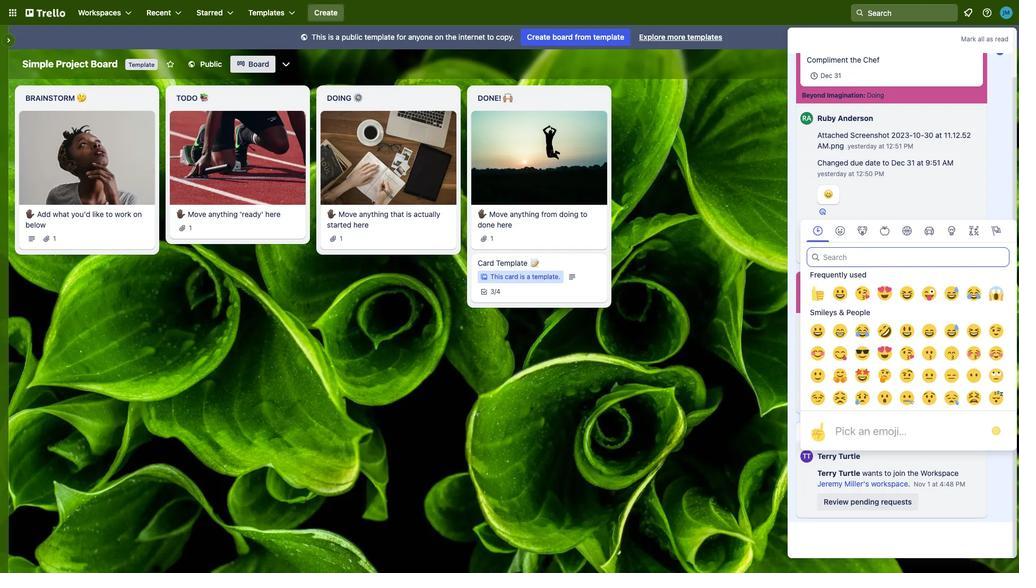 Task type: locate. For each thing, give the bounding box(es) containing it.
4 terry from the top
[[818, 469, 837, 478]]

1 vertical spatial that
[[903, 345, 916, 354]]

1 vertical spatial is
[[406, 210, 412, 219]]

yesterday right you
[[858, 249, 887, 257]]

1 vertical spatial this
[[491, 273, 503, 281]]

0 vertical spatial pm
[[904, 142, 914, 150]]

at left 9:54 at the top right
[[889, 249, 895, 257]]

public button
[[181, 56, 228, 73]]

board link
[[230, 56, 276, 73]]

1
[[189, 224, 192, 232], [53, 234, 56, 242], [340, 234, 343, 242], [491, 234, 493, 242], [928, 480, 930, 488]]

3 anything from the left
[[510, 210, 539, 219]]

jeremy miller's workspace link
[[818, 479, 908, 488]]

1 vertical spatial terry turtle (terryturtle) image
[[801, 449, 813, 465]]

anything for that
[[359, 210, 389, 219]]

a right have
[[870, 388, 874, 397]]

on right work
[[133, 210, 142, 219]]

2 horizontal spatial is
[[520, 273, 525, 281]]

on inside ✋🏿 add what you'd like to work on below
[[133, 210, 142, 219]]

an up vote!
[[870, 345, 878, 354]]

pm
[[904, 142, 914, 150], [875, 170, 884, 178], [956, 480, 965, 488]]

primary element
[[0, 0, 1019, 25]]

1 vertical spatial pm
[[875, 170, 884, 178]]

0 vertical spatial is
[[328, 32, 334, 41]]

templates button
[[242, 4, 302, 21]]

terry turtle for the terry turtle button underneath pick
[[818, 452, 860, 461]]

1 terry turtle from the top
[[818, 231, 860, 240]]

0 horizontal spatial create
[[314, 8, 338, 17]]

2 vertical spatial create
[[807, 282, 830, 291]]

here
[[265, 210, 281, 219], [353, 220, 369, 229], [497, 220, 512, 229]]

1 horizontal spatial create
[[527, 32, 551, 41]]

more
[[668, 32, 686, 41]]

to right doing
[[581, 210, 587, 219]]

terry turtle
[[818, 231, 860, 240], [818, 452, 860, 461]]

join
[[894, 469, 906, 478]]

this left card
[[491, 273, 503, 281]]

3 / 4
[[491, 288, 500, 296]]

explore
[[639, 32, 666, 41]]

explore more templates link
[[633, 29, 729, 46]]

31 left 9:51
[[907, 158, 915, 167]]

workspace
[[870, 427, 907, 436], [871, 479, 908, 488]]

1 anything from the left
[[208, 210, 238, 219]]

1 vertical spatial from
[[541, 210, 557, 219]]

1 vertical spatial dec
[[892, 158, 905, 167]]

2 horizontal spatial move
[[489, 210, 508, 219]]

1 vertical spatial template
[[496, 258, 528, 267]]

2 : from the top
[[864, 301, 866, 309]]

attract
[[954, 345, 977, 354]]

1 vertical spatial 31
[[907, 158, 915, 167]]

0 vertical spatial create
[[314, 8, 338, 17]]

0 vertical spatial imagination
[[827, 91, 864, 99]]

imagination up 'ruby anderson'
[[827, 91, 864, 99]]

0 vertical spatial on
[[435, 32, 444, 41]]

an right pick
[[859, 425, 870, 437]]

on
[[435, 32, 444, 41], [133, 210, 142, 219]]

the up .
[[908, 469, 919, 478]]

youth
[[837, 355, 856, 364]]

template.
[[532, 273, 560, 281]]

here right the 'ready'
[[265, 210, 281, 219]]

a for this
[[336, 32, 340, 41]]

1 horizontal spatial board
[[249, 59, 269, 68]]

create inside create instagram link
[[807, 282, 830, 291]]

1 horizontal spatial that
[[903, 345, 916, 354]]

✋🏿 inside ✋🏿 move anything that is actually started here
[[327, 210, 337, 219]]

at left 9:51
[[917, 158, 924, 167]]

screenshot 2023-10-30 at 11.12.52 am.png
[[818, 131, 971, 150]]

1 inside terry turtle wants to join the workspace jeremy miller's workspace . nov 1 at 4:48 pm
[[928, 480, 930, 488]]

0 vertical spatial miller's
[[844, 427, 868, 436]]

Search search field
[[807, 247, 1010, 267]]

0 horizontal spatial a
[[336, 32, 340, 41]]

0 horizontal spatial 31
[[834, 72, 841, 80]]

dec
[[821, 72, 833, 80], [892, 158, 905, 167]]

31 down 'compliment the chef'
[[834, 72, 841, 80]]

1 vertical spatial beyond
[[802, 301, 825, 309]]

2 horizontal spatial anything
[[510, 210, 539, 219]]

template up card
[[496, 258, 528, 267]]

at left 9:49
[[895, 324, 901, 332]]

dec down "12:51"
[[892, 158, 905, 167]]

ruby anderson
[[818, 114, 873, 123]]

0 vertical spatial beyond
[[802, 91, 825, 99]]

1 down done
[[491, 234, 493, 242]]

added
[[846, 345, 868, 354]]

emoji…
[[873, 425, 907, 437]]

pick
[[836, 425, 856, 437]]

anything for 'ready'
[[208, 210, 238, 219]]

0 horizontal spatial anything
[[208, 210, 238, 219]]

yesterday inside added you yesterday at 9:54 am
[[858, 249, 887, 257]]

mark all as read
[[961, 35, 1009, 43]]

2 imagination from the top
[[827, 301, 864, 309]]

2 terry turtle from the top
[[818, 452, 860, 461]]

template
[[128, 61, 155, 68], [496, 258, 528, 267]]

terry right terry turtle (terryturtle) image
[[818, 323, 837, 332]]

2 horizontal spatial pm
[[956, 480, 965, 488]]

turtle up you
[[839, 231, 860, 240]]

anything for from
[[510, 210, 539, 219]]

terry turtle (terryturtle) image
[[801, 228, 813, 244], [801, 449, 813, 465]]

pm down 2023-
[[904, 142, 914, 150]]

the down i on the bottom of the page
[[824, 355, 835, 364]]

anything inside ✋🏿 move anything that is actually started here
[[359, 210, 389, 219]]

pm inside terry turtle wants to join the workspace jeremy miller's workspace . nov 1 at 4:48 pm
[[956, 480, 965, 488]]

0 vertical spatial template
[[128, 61, 155, 68]]

1 vertical spatial workspace
[[871, 479, 908, 488]]

beyond up terry turtle (terryturtle) image
[[802, 301, 825, 309]]

0 horizontal spatial that
[[391, 210, 404, 219]]

dec down compliment
[[821, 72, 833, 80]]

✋🏿 inside ✋🏿 add what you'd like to work on below
[[25, 210, 35, 219]]

to right date at top
[[883, 158, 890, 167]]

create inside create board from template link
[[527, 32, 551, 41]]

2 attached from the top
[[818, 388, 849, 397]]

✋🏿 move anything 'ready' here
[[176, 210, 281, 219]]

0 horizontal spatial this
[[312, 32, 326, 41]]

this right sm image
[[312, 32, 326, 41]]

at inside screenshot 2023-10-30 at 11.12.52 am.png
[[936, 131, 942, 140]]

to inside terry turtle wants to join the workspace jeremy miller's workspace . nov 1 at 4:48 pm
[[885, 469, 892, 478]]

jeremy
[[816, 427, 842, 436], [818, 479, 843, 488]]

0 vertical spatial terry turtle (terryturtle) image
[[801, 228, 813, 244]]

1 horizontal spatial this
[[491, 273, 503, 281]]

here for ✋🏿 move anything that is actually started here
[[353, 220, 369, 229]]

move inside ✋🏿 move anything that is actually started here
[[339, 210, 357, 219]]

2 vertical spatial pm
[[956, 480, 965, 488]]

trello inspiration (inspiringtaco) image
[[978, 57, 993, 72]]

a down 📝
[[527, 273, 530, 281]]

at left 4:48
[[932, 480, 938, 488]]

is right card
[[520, 273, 525, 281]]

attached left have
[[818, 388, 849, 397]]

have
[[828, 345, 844, 354]]

to right like
[[106, 210, 113, 219]]

ruby anderson button up 2023-
[[796, 104, 987, 129]]

on right "anyone"
[[435, 32, 444, 41]]

review
[[824, 497, 849, 506]]

0 vertical spatial this
[[312, 32, 326, 41]]

doing
[[559, 210, 579, 219]]

3 ✋🏿 from the left
[[327, 210, 337, 219]]

brainstorm 🤔
[[25, 93, 86, 102]]

am
[[942, 158, 954, 167], [912, 249, 922, 257], [919, 324, 928, 332], [818, 399, 827, 407]]

terry up review
[[818, 469, 837, 478]]

1 horizontal spatial anything
[[359, 210, 389, 219]]

customize views image
[[281, 59, 292, 70]]

✋🏿
[[25, 210, 35, 219], [176, 210, 186, 219], [327, 210, 337, 219], [478, 210, 487, 219]]

yesterday at 9:46 am
[[818, 389, 974, 407]]

beyond up the ruby anderson (rubyanderson7) icon
[[802, 91, 825, 99]]

1 beyond from the top
[[802, 91, 825, 99]]

1 vertical spatial create
[[527, 32, 551, 41]]

4 turtle from the top
[[839, 469, 860, 478]]

create inside button
[[314, 8, 338, 17]]

terry turtle button down pick
[[818, 452, 860, 461]]

1 vertical spatial an
[[859, 425, 870, 437]]

:
[[864, 91, 866, 99], [864, 301, 866, 309]]

move for ✋🏿 move anything that is actually started here
[[339, 210, 357, 219]]

1 turtle from the top
[[839, 231, 860, 240]]

at left 9:46
[[953, 389, 958, 397]]

2 vertical spatial a
[[870, 388, 874, 397]]

1 horizontal spatial dec
[[892, 158, 905, 167]]

yesterday down social
[[864, 324, 893, 332]]

1 for ✋🏿 move anything that is actually started here
[[340, 234, 343, 242]]

card template 📝
[[478, 258, 539, 267]]

: for the
[[864, 91, 866, 99]]

✋🏿 inside ✋🏿 move anything 'ready' here link
[[176, 210, 186, 219]]

yesterday
[[848, 142, 877, 150], [818, 170, 847, 178], [858, 249, 887, 257], [864, 324, 893, 332], [922, 389, 951, 397]]

0 horizontal spatial on
[[133, 210, 142, 219]]

workspace down yesterday at 9:46 am
[[870, 427, 907, 436]]

1 ✋🏿 from the left
[[25, 210, 35, 219]]

beyond imagination link
[[802, 91, 864, 100], [802, 301, 864, 309]]

1 down ✋🏿 move anything 'ready' here
[[189, 224, 192, 232]]

1 vertical spatial attached
[[818, 388, 849, 397]]

2 beyond imagination link from the top
[[802, 301, 864, 309]]

create board from template link
[[521, 29, 631, 46]]

miller's
[[844, 427, 868, 436], [845, 479, 869, 488]]

1 vertical spatial beyond imagination link
[[802, 301, 864, 309]]

beyond imagination link down dec 31
[[802, 91, 864, 100]]

project
[[56, 58, 88, 70]]

turtle up "jeremy miller's workspace" link
[[839, 469, 860, 478]]

beyond
[[802, 91, 825, 99], [802, 301, 825, 309]]

beyond imagination link for create
[[802, 301, 864, 309]]

turtle up added
[[839, 323, 860, 332]]

0 vertical spatial terry turtle
[[818, 231, 860, 240]]

a for attached
[[870, 388, 874, 397]]

done!
[[478, 93, 501, 102]]

workspace down join
[[871, 479, 908, 488]]

0 horizontal spatial template
[[128, 61, 155, 68]]

terry up added
[[818, 231, 837, 240]]

3
[[491, 288, 495, 296]]

template left "for"
[[365, 32, 395, 41]]

2 horizontal spatial a
[[870, 388, 874, 397]]

this is a public template for anyone on the internet to copy.
[[312, 32, 514, 41]]

0 vertical spatial from
[[575, 32, 591, 41]]

the
[[446, 32, 457, 41], [850, 55, 861, 64], [824, 355, 835, 364], [908, 469, 919, 478]]

1 vertical spatial terry turtle
[[818, 452, 860, 461]]

0 horizontal spatial pm
[[875, 170, 884, 178]]

yesterday inside terry turtle yesterday at 9:49 am
[[864, 324, 893, 332]]

terry down pick
[[818, 452, 837, 461]]

am down attached have a good day.gif in the right bottom of the page
[[818, 399, 827, 407]]

beyond imagination link down 'create instagram'
[[802, 301, 864, 309]]

this
[[312, 32, 326, 41], [491, 273, 503, 281]]

yesterday down changed
[[818, 170, 847, 178]]

2 horizontal spatial create
[[807, 282, 830, 291]]

miller's down wants
[[845, 479, 869, 488]]

here inside ✋🏿 move anything that is actually started here
[[353, 220, 369, 229]]

is left actually
[[406, 210, 412, 219]]

to inside changed due date to dec 31 at 9:51 am yesterday at 12:50 pm
[[883, 158, 890, 167]]

1 terry from the top
[[818, 231, 837, 240]]

1 vertical spatial imagination
[[827, 301, 864, 309]]

here right done
[[497, 220, 512, 229]]

turtle
[[839, 231, 860, 240], [839, 323, 860, 332], [839, 452, 860, 461], [839, 469, 860, 478]]

0 vertical spatial that
[[391, 210, 404, 219]]

turtle down pick
[[839, 452, 860, 461]]

anything inside ✋🏿 move anything from doing to done here
[[510, 210, 539, 219]]

3 move from the left
[[489, 210, 508, 219]]

at inside terry turtle wants to join the workspace jeremy miller's workspace . nov 1 at 4:48 pm
[[932, 480, 938, 488]]

2 anything from the left
[[359, 210, 389, 219]]

2 vertical spatial is
[[520, 273, 525, 281]]

1 imagination from the top
[[827, 91, 864, 99]]

terry turtle up you
[[818, 231, 860, 240]]

terry turtle wants to join the workspace jeremy miller's workspace . nov 1 at 4:48 pm
[[818, 469, 965, 488]]

1 attached from the top
[[818, 131, 851, 140]]

have
[[851, 388, 868, 397]]

0 vertical spatial a
[[336, 32, 340, 41]]

date
[[865, 158, 881, 167]]

anyone
[[408, 32, 433, 41]]

read
[[995, 35, 1009, 43]]

🤔
[[77, 93, 86, 102]]

imagination down instagram
[[827, 301, 864, 309]]

that left will
[[903, 345, 916, 354]]

from right board
[[575, 32, 591, 41]]

0 horizontal spatial from
[[541, 210, 557, 219]]

work
[[115, 210, 131, 219]]

0 horizontal spatial board
[[91, 58, 118, 70]]

1 down what
[[53, 234, 56, 242]]

1 vertical spatial miller's
[[845, 479, 869, 488]]

move for ✋🏿 move anything 'ready' here
[[188, 210, 206, 219]]

all
[[978, 35, 985, 43]]

doing ⚙️
[[327, 93, 363, 102]]

template left star or unstar board image
[[128, 61, 155, 68]]

1 horizontal spatial is
[[406, 210, 412, 219]]

board right project
[[91, 58, 118, 70]]

am right 9:49
[[919, 324, 928, 332]]

is
[[328, 32, 334, 41], [406, 210, 412, 219], [520, 273, 525, 281]]

0 horizontal spatial template
[[365, 32, 395, 41]]

simple
[[22, 58, 54, 70]]

open information menu image
[[982, 7, 993, 18]]

31
[[834, 72, 841, 80], [907, 158, 915, 167]]

4 ✋🏿 from the left
[[478, 210, 487, 219]]

imagination for the
[[827, 91, 864, 99]]

here inside ✋🏿 move anything from doing to done here
[[497, 220, 512, 229]]

am right 9:51
[[942, 158, 954, 167]]

yesterday right the day.gif
[[922, 389, 951, 397]]

that inside i have added an image that will surely attract the youth vote!
[[903, 345, 916, 354]]

2023-
[[892, 131, 913, 140]]

to left join
[[885, 469, 892, 478]]

1 vertical spatial on
[[133, 210, 142, 219]]

: left social
[[864, 301, 866, 309]]

at right 30
[[936, 131, 942, 140]]

1 horizontal spatial on
[[435, 32, 444, 41]]

1 horizontal spatial 31
[[907, 158, 915, 167]]

1 beyond imagination link from the top
[[802, 91, 864, 100]]

board left customize views icon
[[249, 59, 269, 68]]

1 vertical spatial jeremy
[[818, 479, 843, 488]]

1 move from the left
[[188, 210, 206, 219]]

an
[[870, 345, 878, 354], [859, 425, 870, 437]]

a left public
[[336, 32, 340, 41]]

you'd
[[71, 210, 90, 219]]

pm down date at top
[[875, 170, 884, 178]]

beyond for create
[[802, 301, 825, 309]]

is inside ✋🏿 move anything that is actually started here
[[406, 210, 412, 219]]

terry turtle for the terry turtle button on top of you
[[818, 231, 860, 240]]

1 horizontal spatial pm
[[904, 142, 914, 150]]

2 turtle from the top
[[839, 323, 860, 332]]

0 vertical spatial 31
[[834, 72, 841, 80]]

attached for attached
[[818, 131, 851, 140]]

template left 'explore'
[[593, 32, 624, 41]]

4
[[496, 288, 500, 296]]

from left doing
[[541, 210, 557, 219]]

that left actually
[[391, 210, 404, 219]]

copy.
[[496, 32, 514, 41]]

0 vertical spatial attached
[[818, 131, 851, 140]]

2 horizontal spatial here
[[497, 220, 512, 229]]

at
[[936, 131, 942, 140], [879, 142, 885, 150], [917, 158, 924, 167], [849, 170, 854, 178], [889, 249, 895, 257], [895, 324, 901, 332], [953, 389, 958, 397], [932, 480, 938, 488]]

2 ✋🏿 from the left
[[176, 210, 186, 219]]

TODO 📚 text field
[[170, 90, 306, 107]]

beyond imagination : doing
[[802, 91, 884, 99]]

dec inside changed due date to dec 31 at 9:51 am yesterday at 12:50 pm
[[892, 158, 905, 167]]

am right 9:54 at the top right
[[912, 249, 922, 257]]

simple project board
[[22, 58, 118, 70]]

2 beyond from the top
[[802, 301, 825, 309]]

i
[[824, 345, 826, 354]]

DOING ⚙️ text field
[[321, 90, 457, 107]]

wants
[[862, 469, 883, 478]]

1 terry turtle (terryturtle) image from the top
[[801, 228, 813, 244]]

anything
[[208, 210, 238, 219], [359, 210, 389, 219], [510, 210, 539, 219]]

move inside ✋🏿 move anything from doing to done here
[[489, 210, 508, 219]]

1 horizontal spatial move
[[339, 210, 357, 219]]

beyond imagination : social media
[[802, 301, 904, 309]]

1 horizontal spatial template
[[593, 32, 624, 41]]

3 terry from the top
[[818, 452, 837, 461]]

0 horizontal spatial move
[[188, 210, 206, 219]]

terry turtle down pick
[[818, 452, 860, 461]]

show menu image
[[1000, 59, 1010, 70]]

0 horizontal spatial dec
[[821, 72, 833, 80]]

✋🏿 inside ✋🏿 move anything from doing to done here
[[478, 210, 487, 219]]

3 turtle from the top
[[839, 452, 860, 461]]

2 terry turtle (terryturtle) image from the top
[[801, 449, 813, 465]]

1 down started
[[340, 234, 343, 242]]

1 horizontal spatial here
[[353, 220, 369, 229]]

9:51
[[926, 158, 940, 167]]

here right started
[[353, 220, 369, 229]]

1 : from the top
[[864, 91, 866, 99]]

is left public
[[328, 32, 334, 41]]

yesterday down "screenshot"
[[848, 142, 877, 150]]

the inside terry turtle wants to join the workspace jeremy miller's workspace . nov 1 at 4:48 pm
[[908, 469, 919, 478]]

miller's left emoji…
[[844, 427, 868, 436]]

1 vertical spatial a
[[527, 273, 530, 281]]

2 move from the left
[[339, 210, 357, 219]]

recent
[[147, 8, 171, 17]]

turtle inside terry turtle wants to join the workspace jeremy miller's workspace . nov 1 at 4:48 pm
[[839, 469, 860, 478]]

done! 🙌🏽
[[478, 93, 513, 102]]

this card is a template.
[[491, 273, 560, 281]]

0 vertical spatial :
[[864, 91, 866, 99]]

attached up am.png
[[818, 131, 851, 140]]

from inside ✋🏿 move anything from doing to done here
[[541, 210, 557, 219]]

: left doing
[[864, 91, 866, 99]]

1 right the nov
[[928, 480, 930, 488]]

0 vertical spatial beyond imagination link
[[802, 91, 864, 100]]

1 vertical spatial :
[[864, 301, 866, 309]]

move
[[188, 210, 206, 219], [339, 210, 357, 219], [489, 210, 508, 219]]

0 vertical spatial an
[[870, 345, 878, 354]]

30
[[924, 131, 934, 140]]

pm right 4:48
[[956, 480, 965, 488]]



Task type: describe. For each thing, give the bounding box(es) containing it.
1 horizontal spatial from
[[575, 32, 591, 41]]

mark
[[961, 35, 976, 43]]

below
[[25, 220, 46, 229]]

the left chef
[[850, 55, 861, 64]]

create for create
[[314, 8, 338, 17]]

started
[[327, 220, 351, 229]]

create button
[[308, 4, 344, 21]]

recent button
[[140, 4, 188, 21]]

instagram
[[832, 282, 866, 291]]

jeremy miller (jeremymiller198) image
[[1000, 6, 1013, 19]]

yesterday inside changed due date to dec 31 at 9:51 am yesterday at 12:50 pm
[[818, 170, 847, 178]]

star or unstar board image
[[166, 60, 175, 68]]

create instagram
[[807, 282, 866, 291]]

screenshot
[[851, 131, 890, 140]]

terry turtle button up you
[[818, 231, 860, 240]]

.
[[908, 479, 910, 488]]

move for ✋🏿 move anything from doing to done here
[[489, 210, 508, 219]]

9:49
[[903, 324, 917, 332]]

grinning image
[[824, 190, 833, 199]]

search image
[[856, 8, 864, 17]]

terry turtle (terryturtle) image
[[801, 320, 813, 336]]

31 inside changed due date to dec 31 at 9:51 am yesterday at 12:50 pm
[[907, 158, 915, 167]]

to inside ✋🏿 add what you'd like to work on below
[[106, 210, 113, 219]]

ruby
[[818, 114, 836, 123]]

terry turtle yesterday at 9:49 am
[[818, 323, 928, 332]]

/
[[495, 288, 496, 296]]

at down due
[[849, 170, 854, 178]]

10-
[[913, 131, 924, 140]]

✋🏿 move anything from doing to done here link
[[478, 209, 601, 230]]

requests
[[881, 497, 912, 506]]

miller's inside terry turtle wants to join the workspace jeremy miller's workspace . nov 1 at 4:48 pm
[[845, 479, 869, 488]]

templates
[[248, 8, 285, 17]]

pending
[[851, 497, 879, 506]]

Search field
[[864, 5, 957, 21]]

1 horizontal spatial a
[[527, 273, 530, 281]]

1 for ✋🏿 move anything 'ready' here
[[189, 224, 192, 232]]

Board name text field
[[17, 56, 123, 73]]

as
[[987, 35, 993, 43]]

attached for attached have a good day.gif
[[818, 388, 849, 397]]

0 vertical spatial dec
[[821, 72, 833, 80]]

2 template from the left
[[593, 32, 624, 41]]

0 horizontal spatial here
[[265, 210, 281, 219]]

terry turtle button up have
[[818, 323, 860, 332]]

dmugisha (dmugisha) image
[[965, 57, 979, 72]]

am inside changed due date to dec 31 at 9:51 am yesterday at 12:50 pm
[[942, 158, 954, 167]]

0 notifications image
[[962, 6, 975, 19]]

mark all as read button
[[961, 34, 1009, 45]]

am inside added you yesterday at 9:54 am
[[912, 249, 922, 257]]

4:48
[[940, 480, 954, 488]]

good
[[876, 388, 893, 397]]

0 vertical spatial jeremy
[[816, 427, 842, 436]]

changed due date to dec 31 at 9:51 am yesterday at 12:50 pm
[[818, 158, 954, 178]]

nov
[[914, 480, 926, 488]]

0 horizontal spatial is
[[328, 32, 334, 41]]

✋🏿 for ✋🏿 move anything 'ready' here
[[176, 210, 186, 219]]

beyond imagination link for compliment
[[802, 91, 864, 100]]

at inside added you yesterday at 9:54 am
[[889, 249, 895, 257]]

terry turtle button up join
[[796, 442, 987, 467]]

🙌🏽
[[503, 93, 513, 102]]

public
[[342, 32, 363, 41]]

ruby anderson (rubyanderson7) image
[[801, 110, 813, 126]]

to left copy.
[[487, 32, 494, 41]]

i have added an image that will surely attract the youth vote! link
[[818, 340, 983, 369]]

terry inside terry turtle wants to join the workspace jeremy miller's workspace . nov 1 at 4:48 pm
[[818, 469, 837, 478]]

pick an emoji…
[[836, 425, 907, 437]]

day.gif
[[895, 388, 918, 397]]

11.12.52
[[944, 131, 971, 140]]

surely
[[931, 345, 952, 354]]

changed
[[818, 158, 848, 167]]

1 for ✋🏿 move anything from doing to done here
[[491, 234, 493, 242]]

compliment the chef
[[807, 55, 880, 64]]

workspaces
[[78, 8, 121, 17]]

yesterday inside yesterday at 9:46 am
[[922, 389, 951, 397]]

that inside ✋🏿 move anything that is actually started here
[[391, 210, 404, 219]]

add
[[37, 210, 51, 219]]

on for anyone
[[435, 32, 444, 41]]

0 vertical spatial workspace
[[870, 427, 907, 436]]

i have added an image that will surely attract the youth vote!
[[824, 345, 977, 364]]

✋🏿 add what you'd like to work on below link
[[25, 209, 149, 230]]

1 horizontal spatial template
[[496, 258, 528, 267]]

12:51
[[886, 142, 902, 150]]

9:54
[[897, 249, 911, 257]]

media
[[886, 301, 904, 309]]

workspaces button
[[72, 4, 138, 21]]

imagination for instagram
[[827, 301, 864, 309]]

jeremy inside terry turtle wants to join the workspace jeremy miller's workspace . nov 1 at 4:48 pm
[[818, 479, 843, 488]]

9:46
[[960, 389, 974, 397]]

terry turtle button up 9:54 at the top right
[[796, 221, 987, 246]]

card template 📝 link
[[478, 258, 601, 268]]

create instagram link
[[801, 276, 983, 296]]

at left "12:51"
[[879, 142, 885, 150]]

image
[[880, 345, 901, 354]]

workspace inside terry turtle wants to join the workspace jeremy miller's workspace . nov 1 at 4:48 pm
[[871, 479, 908, 488]]

the left "internet"
[[446, 32, 457, 41]]

on for work
[[133, 210, 142, 219]]

doing
[[867, 91, 884, 99]]

create board from template
[[527, 32, 624, 41]]

done
[[478, 220, 495, 229]]

chef
[[863, 55, 880, 64]]

📚
[[200, 93, 209, 102]]

attached have a good day.gif
[[818, 388, 918, 397]]

internet
[[459, 32, 485, 41]]

beyond for compliment
[[802, 91, 825, 99]]

to inside ✋🏿 move anything from doing to done here
[[581, 210, 587, 219]]

am inside terry turtle yesterday at 9:49 am
[[919, 324, 928, 332]]

: for instagram
[[864, 301, 866, 309]]

create for create instagram
[[807, 282, 830, 291]]

2 terry from the top
[[818, 323, 837, 332]]

card
[[505, 273, 518, 281]]

here for ✋🏿 move anything from doing to done here
[[497, 220, 512, 229]]

compliment
[[807, 55, 848, 64]]

social
[[867, 301, 885, 309]]

sm image
[[299, 32, 310, 43]]

12:50
[[856, 170, 873, 178]]

an inside i have added an image that will surely attract the youth vote!
[[870, 345, 878, 354]]

ruby anderson button down "beyond imagination : doing"
[[818, 114, 873, 123]]

📝
[[530, 258, 539, 267]]

templates
[[687, 32, 722, 41]]

create for create board from template
[[527, 32, 551, 41]]

the inside i have added an image that will surely attract the youth vote!
[[824, 355, 835, 364]]

pm inside changed due date to dec 31 at 9:51 am yesterday at 12:50 pm
[[875, 170, 884, 178]]

✋🏿 for ✋🏿 add what you'd like to work on below
[[25, 210, 35, 219]]

starred button
[[190, 4, 240, 21]]

back to home image
[[25, 4, 65, 21]]

todo 📚
[[176, 93, 209, 102]]

✋🏿 for ✋🏿 move anything from doing to done here
[[478, 210, 487, 219]]

at inside yesterday at 9:46 am
[[953, 389, 958, 397]]

this for this card is a template.
[[491, 273, 503, 281]]

✋🏿 for ✋🏿 move anything that is actually started here
[[327, 210, 337, 219]]

BRAINSTORM 🤔 text field
[[19, 90, 155, 107]]

board inside text field
[[91, 58, 118, 70]]

DONE! 🙌🏽 text field
[[471, 90, 607, 107]]

due
[[850, 158, 863, 167]]

like
[[92, 210, 104, 219]]

jeremy miller's workspace
[[816, 427, 907, 436]]

added you yesterday at 9:54 am
[[818, 248, 922, 257]]

anderson
[[838, 114, 873, 123]]

this for this is a public template for anyone on the internet to copy.
[[312, 32, 326, 41]]

✋🏿 move anything that is actually started here
[[327, 210, 440, 229]]

1 template from the left
[[365, 32, 395, 41]]

board
[[552, 32, 573, 41]]

'ready'
[[240, 210, 263, 219]]

✋🏿 move anything 'ready' here link
[[176, 209, 299, 220]]

at inside terry turtle yesterday at 9:49 am
[[895, 324, 901, 332]]

am inside yesterday at 9:46 am
[[818, 399, 827, 407]]



Task type: vqa. For each thing, say whether or not it's contained in the screenshot.
Upgrade
no



